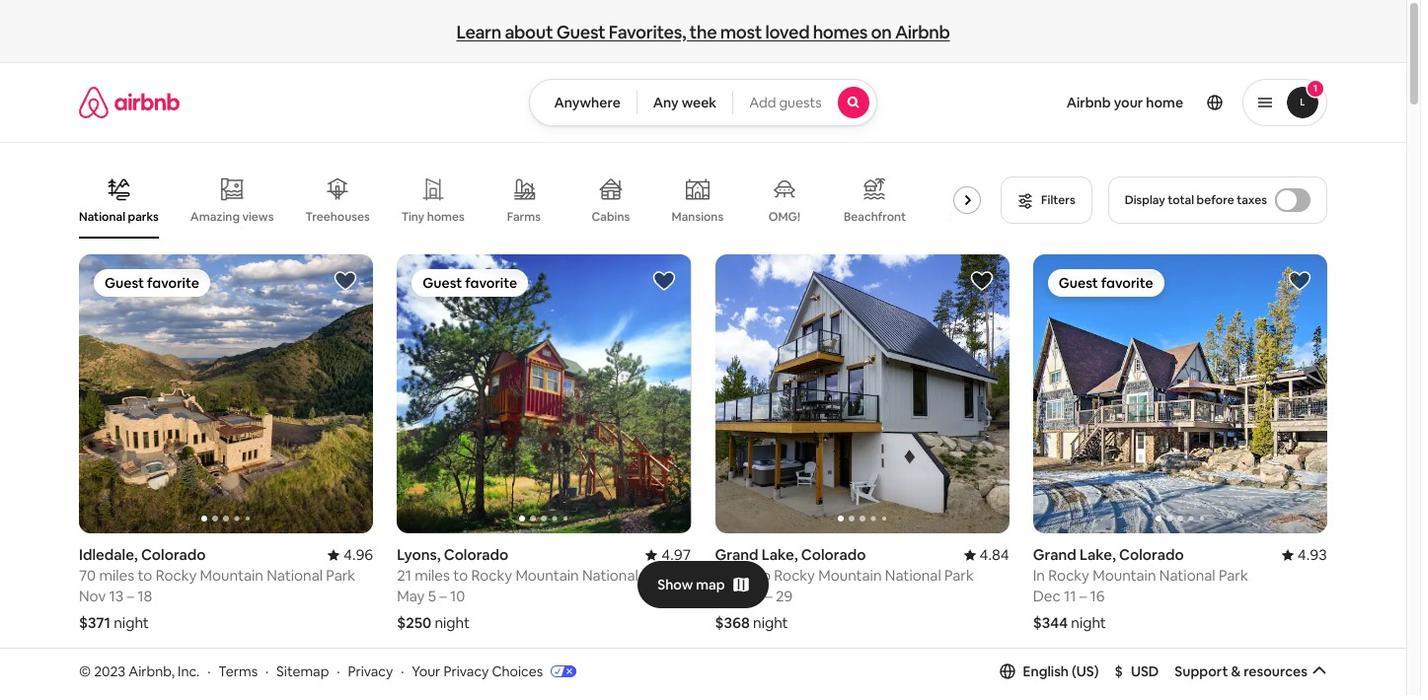 Task type: describe. For each thing, give the bounding box(es) containing it.
may
[[397, 588, 425, 606]]

grand lake, colorado in rocky mountain national park dec 11 – 16 $344 night
[[1033, 546, 1249, 633]]

national inside grand lake, colorado in rocky mountain national park dec 11 – 16 $344 night
[[1160, 567, 1216, 586]]

$344
[[1033, 614, 1068, 633]]

2 privacy from the left
[[444, 663, 489, 681]]

show
[[658, 576, 693, 594]]

anywhere button
[[530, 79, 637, 126]]

dec
[[1033, 588, 1061, 606]]

any week button
[[637, 79, 734, 126]]

tiny homes
[[401, 209, 465, 225]]

total
[[1168, 192, 1194, 208]]

11
[[1064, 588, 1076, 606]]

your
[[412, 663, 441, 681]]

night inside grand lake, colorado in rocky mountain national park dec 11 – 16 $344 night
[[1071, 614, 1106, 633]]

nov inside grand lake, colorado 1 mile to rocky mountain national park nov 24 – 29 $368 night
[[715, 588, 742, 606]]

loved
[[765, 20, 810, 43]]

grand for rocky
[[1033, 546, 1077, 565]]

colorado inside grand lake, colorado in rocky mountain national park dec 11 – 16 $344 night
[[1119, 546, 1184, 565]]

airbnb,
[[129, 663, 175, 681]]

1 horizontal spatial homes
[[813, 20, 868, 43]]

airbnb your home
[[1067, 94, 1184, 112]]

mile
[[725, 567, 753, 586]]

– inside grand lake, colorado in rocky mountain national park dec 11 – 16 $344 night
[[1080, 588, 1087, 606]]

omg!
[[769, 209, 801, 225]]

1 vertical spatial homes
[[427, 209, 465, 225]]

lyons,
[[397, 546, 441, 565]]

©
[[79, 663, 91, 681]]

16
[[1090, 588, 1105, 606]]

national inside group
[[79, 209, 125, 225]]

english (us)
[[1023, 663, 1099, 681]]

about
[[505, 20, 553, 43]]

home
[[1146, 94, 1184, 112]]

4.84 out of 5 average rating image
[[964, 546, 1010, 565]]

colorado inside idledale, colorado 70 miles to rocky mountain national park nov 13 – 18 $371 night
[[141, 546, 206, 565]]

1 button
[[1243, 79, 1328, 126]]

$
[[1115, 663, 1123, 681]]

5
[[428, 588, 436, 606]]

rocky inside lyons, colorado 21 miles to rocky mountain national park may 5 – 10 $250 night
[[471, 567, 512, 586]]

add to wishlist: idledale, colorado image
[[334, 269, 358, 293]]

tiny
[[401, 209, 425, 225]]

colorado inside grand lake, colorado 1 mile to rocky mountain national park nov 24 – 29 $368 night
[[801, 546, 866, 565]]

add
[[749, 94, 776, 112]]

21
[[397, 567, 412, 586]]

beachfront
[[844, 209, 906, 225]]

any week
[[653, 94, 717, 112]]

skiing
[[949, 209, 982, 225]]

colorado inside lyons, colorado 21 miles to rocky mountain national park may 5 – 10 $250 night
[[444, 546, 509, 565]]

$371
[[79, 614, 111, 633]]

display
[[1125, 192, 1166, 208]]

1 privacy from the left
[[348, 663, 393, 681]]

to inside grand lake, colorado 1 mile to rocky mountain national park nov 24 – 29 $368 night
[[756, 567, 771, 586]]

parks
[[128, 209, 159, 225]]

english
[[1023, 663, 1069, 681]]

the
[[690, 20, 717, 43]]

display total before taxes
[[1125, 192, 1267, 208]]

learn about guest favorites, the most loved homes on airbnb link
[[449, 13, 958, 51]]

privacy link
[[348, 663, 393, 681]]

$ usd
[[1115, 663, 1159, 681]]

$250
[[397, 614, 432, 633]]

18
[[138, 588, 152, 606]]

english (us) button
[[999, 663, 1099, 681]]

any
[[653, 94, 679, 112]]

to for 10
[[453, 567, 468, 586]]

week
[[682, 94, 717, 112]]

night inside idledale, colorado 70 miles to rocky mountain national park nov 13 – 18 $371 night
[[114, 614, 149, 633]]

guest
[[557, 20, 605, 43]]

in
[[1033, 567, 1045, 586]]

4.93
[[1298, 546, 1328, 565]]

most
[[720, 20, 762, 43]]

support & resources
[[1175, 663, 1308, 681]]

1 inside 1 dropdown button
[[1314, 82, 1318, 95]]

guests
[[779, 94, 822, 112]]

idledale,
[[79, 546, 138, 565]]

resources
[[1244, 663, 1308, 681]]

nov inside idledale, colorado 70 miles to rocky mountain national park nov 13 – 18 $371 night
[[79, 588, 106, 606]]

group containing national parks
[[79, 162, 993, 239]]

4.97
[[662, 546, 691, 565]]

none search field containing anywhere
[[530, 79, 877, 126]]

amazing views
[[190, 209, 274, 225]]

0 vertical spatial airbnb
[[895, 20, 950, 43]]

2023
[[94, 663, 126, 681]]

treehouses
[[305, 209, 370, 225]]

airbnb your home link
[[1055, 82, 1195, 123]]

1 · from the left
[[207, 663, 211, 681]]

10
[[450, 588, 465, 606]]

national inside lyons, colorado 21 miles to rocky mountain national park may 5 – 10 $250 night
[[582, 567, 639, 586]]

24
[[745, 588, 762, 606]]

miles for 5
[[415, 567, 450, 586]]

park inside grand lake, colorado in rocky mountain national park dec 11 – 16 $344 night
[[1219, 567, 1249, 586]]



Task type: vqa. For each thing, say whether or not it's contained in the screenshot.
Terms · Sitemap · Privacy ·
yes



Task type: locate. For each thing, give the bounding box(es) containing it.
4 – from the left
[[1080, 588, 1087, 606]]

learn about guest favorites, the most loved homes on airbnb
[[456, 20, 950, 43]]

1 horizontal spatial privacy
[[444, 663, 489, 681]]

0 horizontal spatial lake,
[[762, 546, 798, 565]]

1 – from the left
[[127, 588, 134, 606]]

3 mountain from the left
[[819, 567, 882, 586]]

on
[[871, 20, 892, 43]]

grand lake, colorado 1 mile to rocky mountain national park nov 24 – 29 $368 night
[[715, 546, 974, 633]]

– right 11
[[1080, 588, 1087, 606]]

2 mountain from the left
[[516, 567, 579, 586]]

terms link
[[218, 663, 258, 681]]

1 night from the left
[[114, 614, 149, 633]]

favorites,
[[609, 20, 686, 43]]

airbnb left your
[[1067, 94, 1111, 112]]

· right inc.
[[207, 663, 211, 681]]

lake, up 16
[[1080, 546, 1116, 565]]

homes
[[813, 20, 868, 43], [427, 209, 465, 225]]

4 night from the left
[[1071, 614, 1106, 633]]

1 horizontal spatial nov
[[715, 588, 742, 606]]

2 – from the left
[[440, 588, 447, 606]]

add guests
[[749, 94, 822, 112]]

to for 18
[[138, 567, 152, 586]]

4 mountain from the left
[[1093, 567, 1156, 586]]

miles for 13
[[99, 567, 134, 586]]

1 horizontal spatial lake,
[[1080, 546, 1116, 565]]

4.84
[[980, 546, 1010, 565]]

national parks
[[79, 209, 159, 225]]

– right 5
[[440, 588, 447, 606]]

filters
[[1042, 192, 1076, 208]]

0 horizontal spatial homes
[[427, 209, 465, 225]]

profile element
[[901, 63, 1328, 142]]

1 mountain from the left
[[200, 567, 263, 586]]

add to wishlist: lyons, colorado image
[[652, 269, 676, 293]]

anywhere
[[554, 94, 621, 112]]

national inside grand lake, colorado 1 mile to rocky mountain national park nov 24 – 29 $368 night
[[885, 567, 941, 586]]

grand up mile
[[715, 546, 759, 565]]

sitemap link
[[277, 663, 329, 681]]

cabins
[[592, 209, 630, 225]]

map
[[696, 576, 725, 594]]

lake, for to
[[762, 546, 798, 565]]

park
[[326, 567, 356, 586], [642, 567, 671, 586], [945, 567, 974, 586], [1219, 567, 1249, 586]]

2 colorado from the left
[[444, 546, 509, 565]]

idledale, colorado 70 miles to rocky mountain national park nov 13 – 18 $371 night
[[79, 546, 356, 633]]

grand up in
[[1033, 546, 1077, 565]]

park up &
[[1219, 567, 1249, 586]]

park inside lyons, colorado 21 miles to rocky mountain national park may 5 – 10 $250 night
[[642, 567, 671, 586]]

3 – from the left
[[765, 588, 773, 606]]

mountain inside lyons, colorado 21 miles to rocky mountain national park may 5 – 10 $250 night
[[516, 567, 579, 586]]

– inside idledale, colorado 70 miles to rocky mountain national park nov 13 – 18 $371 night
[[127, 588, 134, 606]]

0 vertical spatial 1
[[1314, 82, 1318, 95]]

0 horizontal spatial airbnb
[[895, 20, 950, 43]]

rocky inside grand lake, colorado in rocky mountain national park dec 11 – 16 $344 night
[[1049, 567, 1090, 586]]

2 miles from the left
[[415, 567, 450, 586]]

terms · sitemap · privacy ·
[[218, 663, 404, 681]]

·
[[207, 663, 211, 681], [266, 663, 269, 681], [337, 663, 340, 681], [401, 663, 404, 681]]

lake,
[[762, 546, 798, 565], [1080, 546, 1116, 565]]

2 nov from the left
[[715, 588, 742, 606]]

rocky inside grand lake, colorado 1 mile to rocky mountain national park nov 24 – 29 $368 night
[[774, 567, 815, 586]]

nov down mile
[[715, 588, 742, 606]]

add to wishlist: grand lake, colorado image
[[970, 269, 994, 293]]

homes left on
[[813, 20, 868, 43]]

· left privacy link
[[337, 663, 340, 681]]

None search field
[[530, 79, 877, 126]]

to inside lyons, colorado 21 miles to rocky mountain national park may 5 – 10 $250 night
[[453, 567, 468, 586]]

grand inside grand lake, colorado 1 mile to rocky mountain national park nov 24 – 29 $368 night
[[715, 546, 759, 565]]

your privacy choices link
[[412, 663, 577, 682]]

1 grand from the left
[[715, 546, 759, 565]]

4.96
[[344, 546, 373, 565]]

1 vertical spatial 1
[[715, 567, 721, 586]]

mountain inside grand lake, colorado 1 mile to rocky mountain national park nov 24 – 29 $368 night
[[819, 567, 882, 586]]

1 colorado from the left
[[141, 546, 206, 565]]

choices
[[492, 663, 543, 681]]

3 park from the left
[[945, 567, 974, 586]]

night down 18
[[114, 614, 149, 633]]

4 · from the left
[[401, 663, 404, 681]]

nov down 70
[[79, 588, 106, 606]]

show map button
[[638, 561, 769, 609]]

2 · from the left
[[266, 663, 269, 681]]

2 rocky from the left
[[471, 567, 512, 586]]

0 horizontal spatial 1
[[715, 567, 721, 586]]

1 miles from the left
[[99, 567, 134, 586]]

taxes
[[1237, 192, 1267, 208]]

4 rocky from the left
[[1049, 567, 1090, 586]]

airbnb inside profile element
[[1067, 94, 1111, 112]]

nov
[[79, 588, 106, 606], [715, 588, 742, 606]]

sitemap
[[277, 663, 329, 681]]

lyons, colorado 21 miles to rocky mountain national park may 5 – 10 $250 night
[[397, 546, 671, 633]]

to up the 10
[[453, 567, 468, 586]]

· right terms
[[266, 663, 269, 681]]

add guests button
[[733, 79, 877, 126]]

miles up 5
[[415, 567, 450, 586]]

4.96 out of 5 average rating image
[[328, 546, 373, 565]]

2 park from the left
[[642, 567, 671, 586]]

terms
[[218, 663, 258, 681]]

lake, for mountain
[[1080, 546, 1116, 565]]

0 horizontal spatial miles
[[99, 567, 134, 586]]

1 park from the left
[[326, 567, 356, 586]]

mountain
[[200, 567, 263, 586], [516, 567, 579, 586], [819, 567, 882, 586], [1093, 567, 1156, 586]]

miles inside lyons, colorado 21 miles to rocky mountain national park may 5 – 10 $250 night
[[415, 567, 450, 586]]

night down 29
[[753, 614, 788, 633]]

privacy
[[348, 663, 393, 681], [444, 663, 489, 681]]

2 night from the left
[[435, 614, 470, 633]]

1 horizontal spatial grand
[[1033, 546, 1077, 565]]

night down 16
[[1071, 614, 1106, 633]]

1 horizontal spatial airbnb
[[1067, 94, 1111, 112]]

– inside lyons, colorado 21 miles to rocky mountain national park may 5 – 10 $250 night
[[440, 588, 447, 606]]

&
[[1231, 663, 1241, 681]]

0 horizontal spatial privacy
[[348, 663, 393, 681]]

4.97 out of 5 average rating image
[[646, 546, 691, 565]]

show map
[[658, 576, 725, 594]]

lake, inside grand lake, colorado 1 mile to rocky mountain national park nov 24 – 29 $368 night
[[762, 546, 798, 565]]

mansions
[[672, 209, 724, 225]]

night inside lyons, colorado 21 miles to rocky mountain national park may 5 – 10 $250 night
[[435, 614, 470, 633]]

miles inside idledale, colorado 70 miles to rocky mountain national park nov 13 – 18 $371 night
[[99, 567, 134, 586]]

2 to from the left
[[453, 567, 468, 586]]

0 vertical spatial homes
[[813, 20, 868, 43]]

homes right tiny
[[427, 209, 465, 225]]

rocky inside idledale, colorado 70 miles to rocky mountain national park nov 13 – 18 $371 night
[[156, 567, 197, 586]]

0 horizontal spatial to
[[138, 567, 152, 586]]

1 rocky from the left
[[156, 567, 197, 586]]

1 horizontal spatial 1
[[1314, 82, 1318, 95]]

support
[[1175, 663, 1228, 681]]

1 nov from the left
[[79, 588, 106, 606]]

support & resources button
[[1175, 663, 1328, 681]]

group
[[79, 162, 993, 239], [79, 255, 373, 534], [397, 255, 691, 534], [715, 255, 1010, 534], [1033, 255, 1328, 534], [79, 675, 373, 696], [397, 675, 691, 696], [715, 675, 1010, 696], [1033, 675, 1328, 696]]

© 2023 airbnb, inc. ·
[[79, 663, 211, 681]]

your
[[1114, 94, 1143, 112]]

usd
[[1131, 663, 1159, 681]]

miles up the '13'
[[99, 567, 134, 586]]

grand inside grand lake, colorado in rocky mountain national park dec 11 – 16 $344 night
[[1033, 546, 1077, 565]]

national inside idledale, colorado 70 miles to rocky mountain national park nov 13 – 18 $371 night
[[267, 567, 323, 586]]

4 colorado from the left
[[1119, 546, 1184, 565]]

amazing
[[190, 209, 240, 225]]

before
[[1197, 192, 1235, 208]]

night
[[114, 614, 149, 633], [435, 614, 470, 633], [753, 614, 788, 633], [1071, 614, 1106, 633]]

1 to from the left
[[138, 567, 152, 586]]

inc.
[[178, 663, 200, 681]]

park down 4.96 out of 5 average rating image
[[326, 567, 356, 586]]

4.93 out of 5 average rating image
[[1282, 546, 1328, 565]]

miles
[[99, 567, 134, 586], [415, 567, 450, 586]]

to up 18
[[138, 567, 152, 586]]

grand for mile
[[715, 546, 759, 565]]

lake, up 29
[[762, 546, 798, 565]]

1 horizontal spatial to
[[453, 567, 468, 586]]

– right the '13'
[[127, 588, 134, 606]]

night down the 10
[[435, 614, 470, 633]]

$368
[[715, 614, 750, 633]]

park inside grand lake, colorado 1 mile to rocky mountain national park nov 24 – 29 $368 night
[[945, 567, 974, 586]]

1 inside grand lake, colorado 1 mile to rocky mountain national park nov 24 – 29 $368 night
[[715, 567, 721, 586]]

2 horizontal spatial to
[[756, 567, 771, 586]]

grand
[[715, 546, 759, 565], [1033, 546, 1077, 565]]

park down '4.84 out of 5 average rating' image
[[945, 567, 974, 586]]

– right 24
[[765, 588, 773, 606]]

lake, inside grand lake, colorado in rocky mountain national park dec 11 – 16 $344 night
[[1080, 546, 1116, 565]]

add to wishlist: grand lake, colorado image
[[1288, 269, 1312, 293]]

3 night from the left
[[753, 614, 788, 633]]

3 to from the left
[[756, 567, 771, 586]]

3 · from the left
[[337, 663, 340, 681]]

to up 24
[[756, 567, 771, 586]]

– inside grand lake, colorado 1 mile to rocky mountain national park nov 24 – 29 $368 night
[[765, 588, 773, 606]]

0 horizontal spatial nov
[[79, 588, 106, 606]]

national
[[79, 209, 125, 225], [267, 567, 323, 586], [582, 567, 639, 586], [885, 567, 941, 586], [1160, 567, 1216, 586]]

mountain inside idledale, colorado 70 miles to rocky mountain national park nov 13 – 18 $371 night
[[200, 567, 263, 586]]

your privacy choices
[[412, 663, 543, 681]]

29
[[776, 588, 793, 606]]

3 rocky from the left
[[774, 567, 815, 586]]

13
[[109, 588, 124, 606]]

3 colorado from the left
[[801, 546, 866, 565]]

2 grand from the left
[[1033, 546, 1077, 565]]

4 park from the left
[[1219, 567, 1249, 586]]

airbnb right on
[[895, 20, 950, 43]]

farms
[[507, 209, 541, 225]]

privacy left "your" at the bottom
[[348, 663, 393, 681]]

1 vertical spatial airbnb
[[1067, 94, 1111, 112]]

1 lake, from the left
[[762, 546, 798, 565]]

park inside idledale, colorado 70 miles to rocky mountain national park nov 13 – 18 $371 night
[[326, 567, 356, 586]]

2 lake, from the left
[[1080, 546, 1116, 565]]

learn
[[456, 20, 501, 43]]

0 horizontal spatial grand
[[715, 546, 759, 565]]

1 horizontal spatial miles
[[415, 567, 450, 586]]

filters button
[[1001, 177, 1092, 224]]

to inside idledale, colorado 70 miles to rocky mountain national park nov 13 – 18 $371 night
[[138, 567, 152, 586]]

park down 4.97 out of 5 average rating image
[[642, 567, 671, 586]]

70
[[79, 567, 96, 586]]

mountain inside grand lake, colorado in rocky mountain national park dec 11 – 16 $344 night
[[1093, 567, 1156, 586]]

views
[[242, 209, 274, 225]]

–
[[127, 588, 134, 606], [440, 588, 447, 606], [765, 588, 773, 606], [1080, 588, 1087, 606]]

· left "your" at the bottom
[[401, 663, 404, 681]]

(us)
[[1072, 663, 1099, 681]]

privacy right "your" at the bottom
[[444, 663, 489, 681]]

night inside grand lake, colorado 1 mile to rocky mountain national park nov 24 – 29 $368 night
[[753, 614, 788, 633]]



